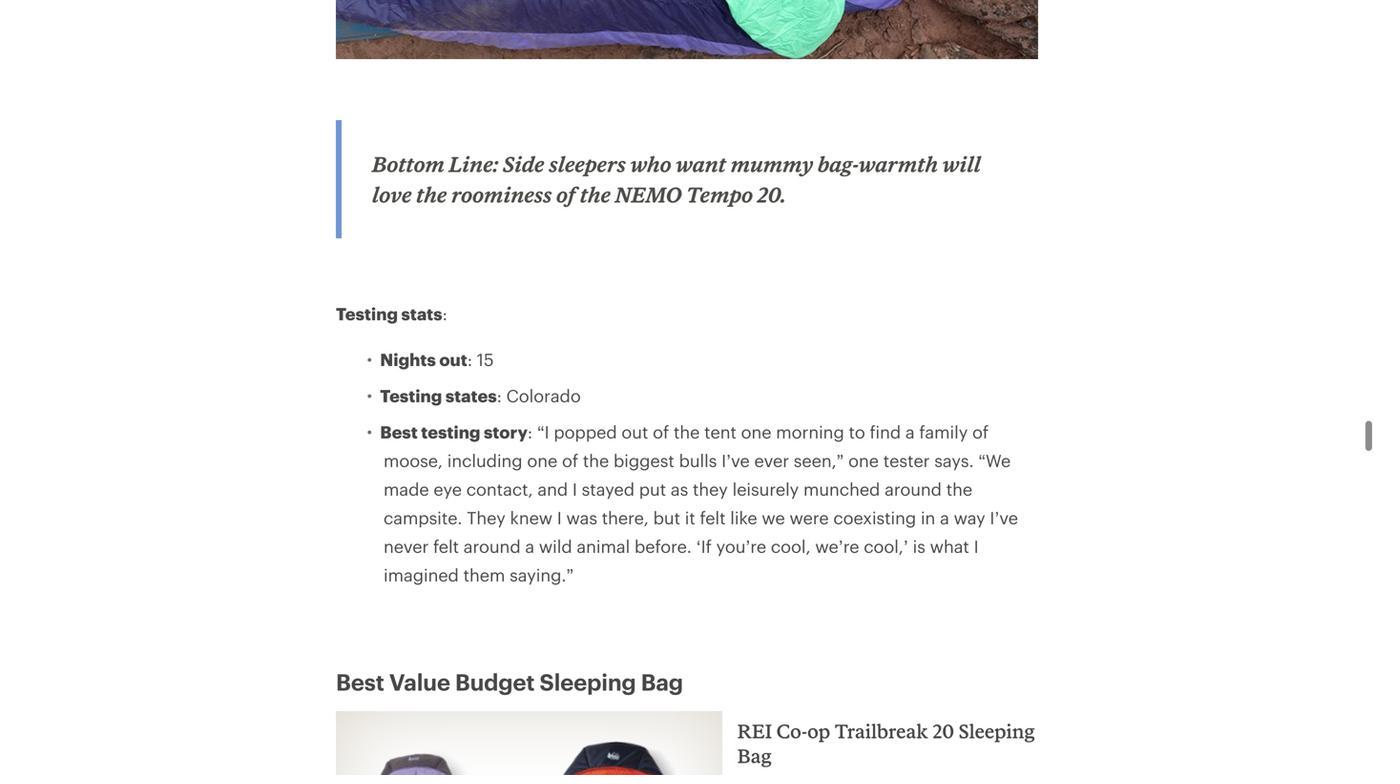 Task type: describe. For each thing, give the bounding box(es) containing it.
is
[[913, 537, 926, 557]]

wild
[[539, 537, 572, 557]]

in
[[921, 508, 936, 528]]

rei
[[737, 721, 772, 743]]

2 vertical spatial i
[[974, 537, 979, 557]]

testing for testing stats
[[336, 304, 398, 324]]

saying."
[[510, 566, 574, 586]]

best for best testing story
[[380, 422, 418, 442]]

2 horizontal spatial one
[[848, 451, 879, 471]]

them
[[463, 566, 505, 586]]

coexisting
[[833, 508, 916, 528]]

was
[[566, 508, 597, 528]]

of down popped
[[562, 451, 578, 471]]

we're
[[815, 537, 859, 557]]

trailbreak
[[835, 721, 928, 743]]

best value budget sleeping bag
[[336, 669, 683, 696]]

and
[[538, 480, 568, 500]]

stayed
[[582, 480, 635, 500]]

line:
[[449, 152, 499, 177]]

before.
[[635, 537, 692, 557]]

0 horizontal spatial bag
[[641, 669, 683, 696]]

out inside the : "i popped out of the tent one morning to find a family of moose, including one of the biggest bulls i've ever seen," one tester says. "we made eye contact, and i stayed put as they leisurely munched around the campsite. they knew i was there, but it felt like we were coexisting in a way i've never felt around a wild animal before. 'if you're cool, we're cool,' is what i imagined them saying."
[[622, 422, 648, 442]]

20
[[933, 721, 954, 743]]

made
[[384, 480, 429, 500]]

bulls
[[679, 451, 717, 471]]

testing stats :
[[336, 304, 447, 324]]

bottom
[[372, 152, 445, 177]]

campsite.
[[384, 508, 462, 528]]

imagined
[[384, 566, 459, 586]]

leisurely
[[733, 480, 799, 500]]

co-
[[777, 721, 808, 743]]

'if
[[696, 537, 712, 557]]

budget
[[455, 669, 535, 696]]

trailbreak 20 sleeping bag - women's image
[[355, 743, 508, 776]]

1 vertical spatial around
[[464, 537, 521, 557]]

of up '"we'
[[972, 422, 989, 442]]

0 vertical spatial felt
[[700, 508, 726, 528]]

tempo
[[686, 182, 753, 207]]

knew
[[510, 508, 553, 528]]

we
[[762, 508, 785, 528]]

contact,
[[466, 480, 533, 500]]

to
[[849, 422, 865, 442]]

: "i popped out of the tent one morning to find a family of moose, including one of the biggest bulls i've ever seen," one tester says. "we made eye contact, and i stayed put as they leisurely munched around the campsite. they knew i was there, but it felt like we were coexisting in a way i've never felt around a wild animal before. 'if you're cool, we're cool,' is what i imagined them saying."
[[384, 422, 1018, 586]]

sleepers
[[549, 152, 626, 177]]

there,
[[602, 508, 649, 528]]

want
[[676, 152, 726, 177]]

ever
[[754, 451, 789, 471]]

: inside the : "i popped out of the tent one morning to find a family of moose, including one of the biggest bulls i've ever seen," one tester says. "we made eye contact, and i stayed put as they leisurely munched around the campsite. they knew i was there, but it felt like we were coexisting in a way i've never felt around a wild animal before. 'if you're cool, we're cool,' is what i imagined them saying."
[[528, 422, 533, 442]]

including
[[447, 451, 523, 471]]

1 horizontal spatial around
[[885, 480, 942, 500]]

nights out : 15
[[380, 350, 494, 370]]

op
[[807, 721, 830, 743]]

tester
[[883, 451, 930, 471]]

0 horizontal spatial i
[[557, 508, 562, 528]]

best for best value budget sleeping bag
[[336, 669, 384, 696]]

: for testing states
[[497, 386, 502, 406]]

cool,'
[[864, 537, 908, 557]]



Task type: vqa. For each thing, say whether or not it's contained in the screenshot.
story
yes



Task type: locate. For each thing, give the bounding box(es) containing it.
0 vertical spatial out
[[439, 350, 467, 370]]

a
[[906, 422, 915, 442], [940, 508, 949, 528], [525, 537, 535, 557]]

0 vertical spatial best
[[380, 422, 418, 442]]

a right find
[[906, 422, 915, 442]]

i right and on the bottom of page
[[572, 480, 577, 500]]

the down bottom
[[416, 182, 447, 207]]

best testing story
[[380, 422, 528, 442]]

0 horizontal spatial around
[[464, 537, 521, 557]]

1 vertical spatial testing
[[380, 386, 442, 406]]

mummy
[[731, 152, 813, 177]]

the down 'sleepers'
[[580, 182, 611, 207]]

1 horizontal spatial felt
[[700, 508, 726, 528]]

bag up trailbreak 20 sleeping bag - men's image
[[641, 669, 683, 696]]

story
[[484, 422, 528, 442]]

"i
[[537, 422, 549, 442]]

0 horizontal spatial i've
[[722, 451, 750, 471]]

: for testing stats
[[442, 304, 447, 324]]

trailbreak 20 sleeping bag - men's image
[[539, 743, 703, 776]]

i
[[572, 480, 577, 500], [557, 508, 562, 528], [974, 537, 979, 557]]

best left value
[[336, 669, 384, 696]]

around
[[885, 480, 942, 500], [464, 537, 521, 557]]

munched
[[803, 480, 880, 500]]

bag-
[[818, 152, 859, 177]]

put as
[[639, 480, 688, 500]]

out left 15 at top
[[439, 350, 467, 370]]

testing states : colorado
[[380, 386, 581, 406]]

"we
[[978, 451, 1011, 471]]

1 vertical spatial i've
[[990, 508, 1018, 528]]

says.
[[934, 451, 974, 471]]

nemo tempo 20 image
[[336, 0, 1038, 59]]

around down they
[[464, 537, 521, 557]]

0 vertical spatial a
[[906, 422, 915, 442]]

nights
[[380, 350, 436, 370]]

around down tester
[[885, 480, 942, 500]]

i right what
[[974, 537, 979, 557]]

it
[[685, 508, 695, 528]]

seen,"
[[794, 451, 844, 471]]

who
[[630, 152, 671, 177]]

1 horizontal spatial a
[[906, 422, 915, 442]]

out
[[439, 350, 467, 370], [622, 422, 648, 442]]

: up story
[[497, 386, 502, 406]]

one down to
[[848, 451, 879, 471]]

0 horizontal spatial a
[[525, 537, 535, 557]]

1 horizontal spatial i've
[[990, 508, 1018, 528]]

warmth
[[859, 152, 938, 177]]

best
[[380, 422, 418, 442], [336, 669, 384, 696]]

states
[[445, 386, 497, 406]]

1 vertical spatial sleeping
[[959, 721, 1035, 743]]

1 vertical spatial out
[[622, 422, 648, 442]]

: for nights out
[[467, 350, 472, 370]]

sleeping inside rei co-op trailbreak 20 sleeping bag
[[959, 721, 1035, 743]]

roominess
[[451, 182, 552, 207]]

0 vertical spatial sleeping
[[540, 669, 636, 696]]

testing left stats
[[336, 304, 398, 324]]

bottom line: side sleepers who want mummy bag-warmth will love the roominess of the nemo tempo 20.
[[372, 152, 981, 207]]

biggest
[[614, 451, 675, 471]]

value
[[389, 669, 450, 696]]

0 horizontal spatial felt
[[433, 537, 459, 557]]

0 horizontal spatial one
[[527, 451, 558, 471]]

best up moose,
[[380, 422, 418, 442]]

0 vertical spatial bag
[[641, 669, 683, 696]]

like
[[730, 508, 757, 528]]

i've
[[722, 451, 750, 471], [990, 508, 1018, 528]]

2 vertical spatial a
[[525, 537, 535, 557]]

2 horizontal spatial i
[[974, 537, 979, 557]]

nemo
[[615, 182, 682, 207]]

sleeping right 20
[[959, 721, 1035, 743]]

side
[[503, 152, 544, 177]]

were
[[790, 508, 829, 528]]

i left was
[[557, 508, 562, 528]]

what
[[930, 537, 969, 557]]

testing down nights
[[380, 386, 442, 406]]

cool,
[[771, 537, 811, 557]]

but
[[653, 508, 680, 528]]

sleeping up trailbreak 20 sleeping bag - men's image
[[540, 669, 636, 696]]

1 vertical spatial i
[[557, 508, 562, 528]]

1 vertical spatial felt
[[433, 537, 459, 557]]

stats
[[401, 304, 442, 324]]

way
[[954, 508, 985, 528]]

they
[[693, 480, 728, 500]]

of
[[556, 182, 576, 207], [653, 422, 669, 442], [972, 422, 989, 442], [562, 451, 578, 471]]

a right the in
[[940, 508, 949, 528]]

love
[[372, 182, 412, 207]]

:
[[442, 304, 447, 324], [467, 350, 472, 370], [497, 386, 502, 406], [528, 422, 533, 442]]

2 horizontal spatial a
[[940, 508, 949, 528]]

0 vertical spatial i
[[572, 480, 577, 500]]

bag inside rei co-op trailbreak 20 sleeping bag
[[737, 745, 772, 768]]

0 vertical spatial around
[[885, 480, 942, 500]]

rei co-op trailbreak 20 sleeping bag
[[737, 721, 1035, 768]]

0 horizontal spatial out
[[439, 350, 467, 370]]

felt right it
[[700, 508, 726, 528]]

0 vertical spatial testing
[[336, 304, 398, 324]]

bag
[[641, 669, 683, 696], [737, 745, 772, 768]]

tent
[[704, 422, 737, 442]]

sleeping
[[540, 669, 636, 696], [959, 721, 1035, 743]]

the down popped
[[583, 451, 609, 471]]

the
[[416, 182, 447, 207], [580, 182, 611, 207], [674, 422, 700, 442], [583, 451, 609, 471], [946, 480, 973, 500]]

find
[[870, 422, 901, 442]]

one down "i
[[527, 451, 558, 471]]

testing
[[336, 304, 398, 324], [380, 386, 442, 406]]

of down 'sleepers'
[[556, 182, 576, 207]]

testing
[[421, 422, 480, 442]]

1 horizontal spatial out
[[622, 422, 648, 442]]

: left 15 at top
[[467, 350, 472, 370]]

they
[[467, 508, 506, 528]]

the up bulls
[[674, 422, 700, 442]]

20.
[[757, 182, 786, 207]]

1 vertical spatial best
[[336, 669, 384, 696]]

never
[[384, 537, 429, 557]]

you're
[[716, 537, 766, 557]]

one
[[741, 422, 772, 442], [527, 451, 558, 471], [848, 451, 879, 471]]

i've right way
[[990, 508, 1018, 528]]

0 horizontal spatial sleeping
[[540, 669, 636, 696]]

colorado
[[506, 386, 581, 406]]

1 horizontal spatial i
[[572, 480, 577, 500]]

out up biggest
[[622, 422, 648, 442]]

felt
[[700, 508, 726, 528], [433, 537, 459, 557]]

morning
[[776, 422, 844, 442]]

1 vertical spatial bag
[[737, 745, 772, 768]]

: up 'nights out : 15'
[[442, 304, 447, 324]]

one up ever at the right of the page
[[741, 422, 772, 442]]

1 vertical spatial a
[[940, 508, 949, 528]]

animal
[[577, 537, 630, 557]]

popped
[[554, 422, 617, 442]]

a left wild
[[525, 537, 535, 557]]

felt down campsite. on the left of the page
[[433, 537, 459, 557]]

moose,
[[384, 451, 443, 471]]

family
[[919, 422, 968, 442]]

1 horizontal spatial bag
[[737, 745, 772, 768]]

1 horizontal spatial sleeping
[[959, 721, 1035, 743]]

: left "i
[[528, 422, 533, 442]]

of up biggest
[[653, 422, 669, 442]]

i've down tent
[[722, 451, 750, 471]]

the down says.
[[946, 480, 973, 500]]

1 horizontal spatial one
[[741, 422, 772, 442]]

eye
[[434, 480, 462, 500]]

testing for testing states
[[380, 386, 442, 406]]

of inside bottom line: side sleepers who want mummy bag-warmth will love the roominess of the nemo tempo 20.
[[556, 182, 576, 207]]

will
[[942, 152, 981, 177]]

0 vertical spatial i've
[[722, 451, 750, 471]]

bag down rei
[[737, 745, 772, 768]]

15
[[477, 350, 494, 370]]



